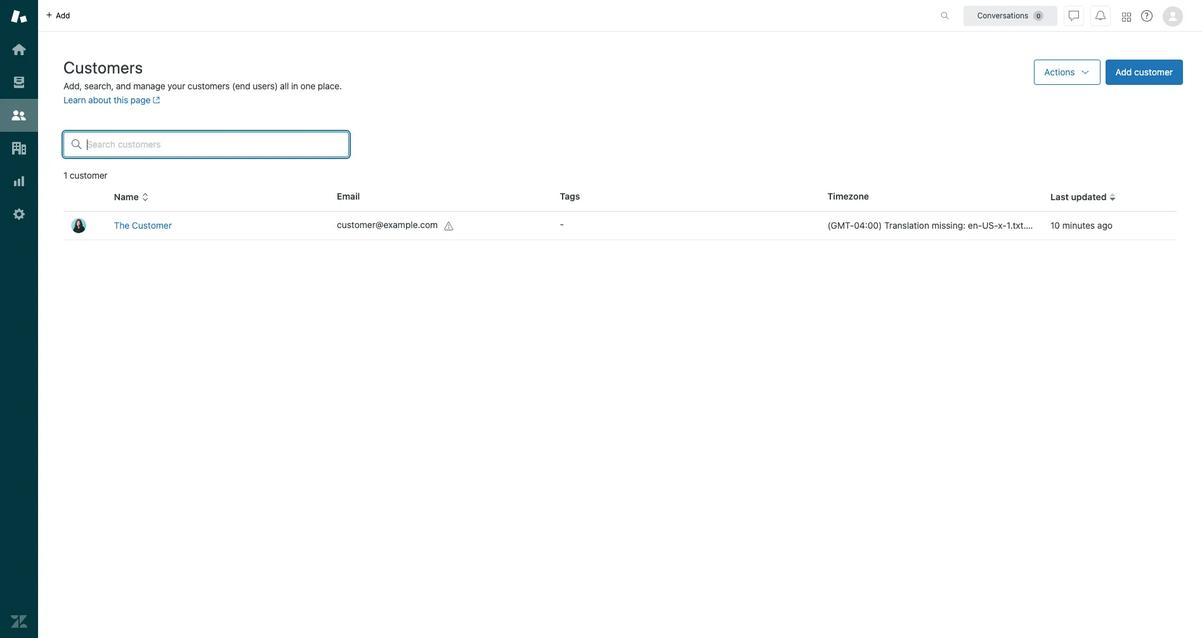 Task type: locate. For each thing, give the bounding box(es) containing it.
page
[[130, 95, 151, 105]]

zendesk support image
[[11, 8, 27, 25]]

all
[[280, 81, 289, 91]]

-
[[560, 219, 564, 230]]

Search customers field
[[87, 139, 341, 150]]

zendesk image
[[11, 614, 27, 631]]

tags
[[560, 191, 580, 202]]

views image
[[11, 74, 27, 91]]

(gmt-
[[828, 220, 854, 231]]

0 vertical spatial customer
[[1134, 67, 1173, 77]]

customer inside "add customer" button
[[1134, 67, 1173, 77]]

manage
[[133, 81, 165, 91]]

add customer
[[1116, 67, 1173, 77]]

name
[[114, 192, 139, 202]]

translation
[[884, 220, 929, 231]]

button displays agent's chat status as invisible. image
[[1069, 10, 1079, 21]]

1 horizontal spatial customer
[[1134, 67, 1173, 77]]

en-
[[968, 220, 982, 231]]

customer right add
[[1134, 67, 1173, 77]]

last updated
[[1051, 192, 1107, 202]]

customers add, search, and manage your customers (end users) all in one place.
[[63, 58, 342, 91]]

10
[[1051, 220, 1060, 231]]

customer for add customer
[[1134, 67, 1173, 77]]

reporting image
[[11, 173, 27, 190]]

10 minutes ago
[[1051, 220, 1113, 231]]

0 horizontal spatial customer
[[70, 170, 108, 181]]

customers image
[[11, 107, 27, 124]]

the customer
[[114, 220, 172, 231]]

and
[[116, 81, 131, 91]]

add
[[1116, 67, 1132, 77]]

1 vertical spatial customer
[[70, 170, 108, 181]]

ago
[[1097, 220, 1113, 231]]

customer
[[1134, 67, 1173, 77], [70, 170, 108, 181]]

in
[[291, 81, 298, 91]]

last
[[1051, 192, 1069, 202]]

learn about this page
[[63, 95, 151, 105]]

(gmt-04:00) translation missing: en-us-x-1.txt.timezone.america_new_york
[[828, 220, 1143, 231]]

customers
[[63, 58, 143, 77]]

admin image
[[11, 206, 27, 223]]

missing:
[[932, 220, 966, 231]]

the customer link
[[114, 220, 172, 231]]

customer right the 1
[[70, 170, 108, 181]]



Task type: describe. For each thing, give the bounding box(es) containing it.
last updated button
[[1051, 192, 1117, 203]]

get started image
[[11, 41, 27, 58]]

add
[[56, 10, 70, 20]]

add,
[[63, 81, 82, 91]]

name button
[[114, 192, 149, 203]]

add button
[[38, 0, 78, 31]]

us-
[[982, 220, 998, 231]]

actions button
[[1034, 60, 1100, 85]]

add customer button
[[1106, 60, 1183, 85]]

04:00)
[[854, 220, 882, 231]]

your
[[168, 81, 185, 91]]

get help image
[[1141, 10, 1153, 22]]

main element
[[0, 0, 38, 639]]

this
[[114, 95, 128, 105]]

email
[[337, 191, 360, 202]]

place.
[[318, 81, 342, 91]]

1 customer
[[63, 170, 108, 181]]

timezone
[[828, 191, 869, 202]]

one
[[300, 81, 315, 91]]

learn
[[63, 95, 86, 105]]

actions
[[1044, 67, 1075, 77]]

customer for 1 customer
[[70, 170, 108, 181]]

notifications image
[[1096, 10, 1106, 21]]

minutes
[[1063, 220, 1095, 231]]

unverified email image
[[444, 221, 454, 231]]

customers
[[188, 81, 230, 91]]

customer@example.com
[[337, 220, 438, 231]]

(end
[[232, 81, 250, 91]]

search,
[[84, 81, 114, 91]]

customer
[[132, 220, 172, 231]]

1
[[63, 170, 67, 181]]

zendesk products image
[[1122, 12, 1131, 21]]

(opens in a new tab) image
[[151, 97, 160, 104]]

the
[[114, 220, 130, 231]]

x-
[[998, 220, 1007, 231]]

about
[[88, 95, 111, 105]]

updated
[[1071, 192, 1107, 202]]

1.txt.timezone.america_new_york
[[1007, 220, 1143, 231]]

organizations image
[[11, 140, 27, 157]]

conversations
[[977, 10, 1029, 20]]

learn about this page link
[[63, 95, 160, 105]]

conversations button
[[964, 5, 1058, 26]]

users)
[[253, 81, 278, 91]]



Task type: vqa. For each thing, say whether or not it's contained in the screenshot.
GET HELP ICON
yes



